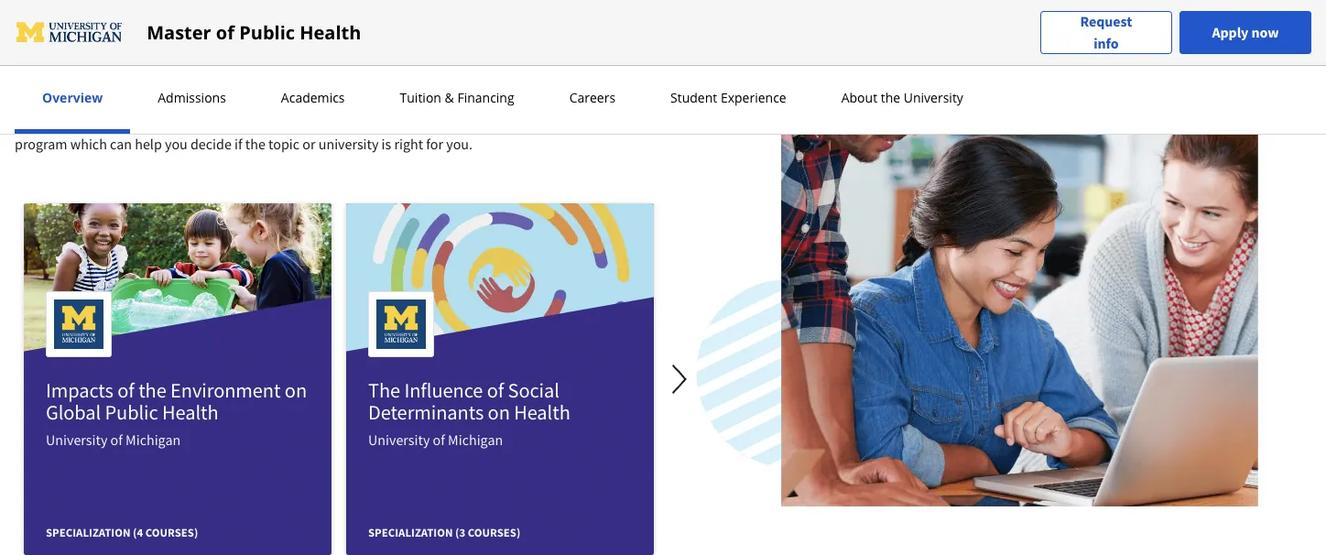 Task type: describe. For each thing, give the bounding box(es) containing it.
card banner image for environment
[[24, 203, 332, 357]]

materials
[[383, 113, 440, 131]]

tuition
[[400, 89, 441, 106]]

can
[[110, 135, 132, 153]]

the right about
[[881, 89, 901, 106]]

master
[[147, 20, 211, 45]]

courses) for health
[[145, 525, 198, 540]]

in
[[538, 113, 550, 131]]

academics
[[281, 89, 345, 106]]

specialization (4 courses)
[[46, 525, 198, 540]]

stackability banner image
[[696, 0, 1312, 508]]

university of michigan image
[[15, 18, 125, 47]]

environment
[[170, 377, 281, 403]]

specialization for university
[[368, 525, 453, 540]]

apply
[[1212, 23, 1249, 42]]

the down academics link
[[316, 113, 336, 131]]

partner logo image for the
[[376, 300, 426, 349]]

of right master
[[216, 20, 234, 45]]

partner logo image for impacts
[[54, 300, 104, 349]]

1 vertical spatial you
[[165, 135, 188, 153]]

or
[[303, 135, 316, 153]]

overview link
[[37, 89, 108, 106]]

related to button
[[15, 26, 94, 84]]

michigan inside the influence of social determinants on health university of michigan
[[448, 431, 503, 449]]

courses
[[54, 113, 101, 131]]

student experience
[[671, 89, 787, 106]]

right
[[394, 135, 423, 153]]

and
[[443, 113, 466, 131]]

on inside impacts of the environment on global public health university of michigan
[[285, 377, 307, 403]]

the
[[368, 377, 400, 403]]

with
[[209, 113, 236, 131]]

you.
[[446, 135, 473, 153]]

request
[[1081, 12, 1132, 31]]

impacts of the environment on global public health university of michigan
[[46, 377, 307, 449]]

influence
[[404, 377, 483, 403]]

the influence of social determinants on health university of michigan
[[368, 377, 570, 449]]

careers link
[[564, 89, 621, 106]]

public inside impacts of the environment on global public health university of michigan
[[105, 399, 158, 425]]

2 a from the left
[[553, 113, 560, 131]]

degree
[[609, 113, 651, 131]]

1 a from the left
[[239, 113, 246, 131]]

tuition & financing
[[400, 89, 514, 106]]

topics,
[[339, 113, 380, 131]]

related to
[[22, 46, 87, 64]]

university inside the influence of social determinants on health university of michigan
[[368, 431, 430, 449]]

student experience link
[[665, 89, 792, 106]]

(4
[[133, 525, 143, 540]]

which
[[70, 135, 107, 153]]

program
[[15, 135, 67, 153]]

social
[[508, 377, 559, 403]]

about the university
[[842, 89, 964, 106]]

info
[[1094, 34, 1119, 53]]

about the university link
[[836, 89, 969, 106]]

determinants
[[368, 399, 484, 425]]

if
[[235, 135, 242, 153]]

0 vertical spatial public
[[239, 20, 295, 45]]

help
[[135, 135, 162, 153]]

instructors
[[469, 113, 535, 131]]

&
[[445, 89, 454, 106]]



Task type: locate. For each thing, give the bounding box(es) containing it.
you down admissions on the top left
[[183, 113, 206, 131]]

next slide image
[[658, 357, 702, 401]]

to
[[72, 46, 87, 64]]

1 specialization from the left
[[46, 525, 130, 540]]

student
[[671, 89, 717, 106]]

university right about
[[904, 89, 964, 106]]

health
[[300, 20, 361, 45], [162, 399, 219, 425], [514, 399, 570, 425]]

michigan
[[126, 431, 181, 449], [448, 431, 503, 449]]

related
[[22, 46, 69, 64]]

specialization left (3
[[368, 525, 453, 540]]

of down determinants
[[433, 431, 445, 449]]

now
[[1252, 23, 1279, 42]]

a right in
[[553, 113, 560, 131]]

0 horizontal spatial specialization
[[46, 525, 130, 540]]

university
[[904, 89, 964, 106], [46, 431, 108, 449], [368, 431, 430, 449]]

1 vertical spatial public
[[105, 399, 158, 425]]

courses) right (4
[[145, 525, 198, 540]]

1 horizontal spatial specialization
[[368, 525, 453, 540]]

specialization for health
[[46, 525, 130, 540]]

health inside the influence of social determinants on health university of michigan
[[514, 399, 570, 425]]

a
[[239, 113, 246, 131], [553, 113, 560, 131]]

the right 'if' at the top of the page
[[245, 135, 266, 153]]

specialization left (4
[[46, 525, 130, 540]]

the inside impacts of the environment on global public health university of michigan
[[138, 377, 166, 403]]

0 horizontal spatial a
[[239, 113, 246, 131]]

card banner image
[[24, 203, 332, 357], [346, 203, 654, 357]]

partner logo image
[[54, 300, 104, 349], [376, 300, 426, 349]]

university down global
[[46, 431, 108, 449]]

1 horizontal spatial michigan
[[448, 431, 503, 449]]

0 horizontal spatial card banner image
[[24, 203, 332, 357]]

university inside impacts of the environment on global public health university of michigan
[[46, 431, 108, 449]]

0 horizontal spatial courses)
[[145, 525, 198, 540]]

these
[[15, 113, 51, 131]]

global
[[46, 399, 101, 425]]

2 horizontal spatial university
[[904, 89, 964, 106]]

2 card banner image from the left
[[346, 203, 654, 357]]

is
[[382, 135, 391, 153]]

1 card banner image from the left
[[24, 203, 332, 357]]

michigan inside impacts of the environment on global public health university of michigan
[[126, 431, 181, 449]]

you right help
[[165, 135, 188, 153]]

1 horizontal spatial partner logo image
[[376, 300, 426, 349]]

of down impacts
[[110, 431, 123, 449]]

2 michigan from the left
[[448, 431, 503, 449]]

1 horizontal spatial health
[[300, 20, 361, 45]]

university
[[318, 135, 379, 153]]

public up academics link
[[239, 20, 295, 45]]

card banner image for social
[[346, 203, 654, 357]]

about
[[842, 89, 878, 106]]

experience
[[721, 89, 787, 106]]

academics link
[[276, 89, 350, 106]]

public
[[239, 20, 295, 45], [105, 399, 158, 425]]

0 horizontal spatial on
[[285, 377, 307, 403]]

1 horizontal spatial card banner image
[[346, 203, 654, 357]]

of
[[216, 20, 234, 45], [301, 113, 313, 131], [117, 377, 134, 403], [487, 377, 504, 403], [110, 431, 123, 449], [433, 431, 445, 449]]

specialization
[[46, 525, 130, 540], [368, 525, 453, 540]]

provide
[[133, 113, 180, 131]]

related
[[563, 113, 606, 131]]

michigan down environment
[[126, 431, 181, 449]]

2 courses) from the left
[[468, 525, 521, 540]]

the right impacts
[[138, 377, 166, 403]]

2 partner logo image from the left
[[376, 300, 426, 349]]

on
[[285, 377, 307, 403], [488, 399, 510, 425]]

1 horizontal spatial a
[[553, 113, 560, 131]]

the
[[881, 89, 901, 106], [316, 113, 336, 131], [245, 135, 266, 153], [138, 377, 166, 403]]

apply now
[[1212, 23, 1279, 42]]

on right environment
[[285, 377, 307, 403]]

of up or
[[301, 113, 313, 131]]

partner logo image up the at the bottom left of page
[[376, 300, 426, 349]]

financing
[[457, 89, 514, 106]]

2 horizontal spatial health
[[514, 399, 570, 425]]

1 horizontal spatial on
[[488, 399, 510, 425]]

0 horizontal spatial public
[[105, 399, 158, 425]]

topic
[[268, 135, 300, 153]]

apply now button
[[1180, 11, 1312, 54]]

a right "with"
[[239, 113, 246, 131]]

0 horizontal spatial health
[[162, 399, 219, 425]]

1 horizontal spatial public
[[239, 20, 295, 45]]

of right impacts
[[117, 377, 134, 403]]

courses) right (3
[[468, 525, 521, 540]]

decide
[[191, 135, 232, 153]]

preview
[[249, 113, 298, 131]]

(3
[[455, 525, 465, 540]]

1 partner logo image from the left
[[54, 300, 104, 349]]

2 specialization from the left
[[368, 525, 453, 540]]

0 vertical spatial you
[[183, 113, 206, 131]]

may
[[104, 113, 130, 131]]

of inside the 'these courses may provide you with a preview of the topics, materials and instructors in a related degree program which can help you decide if the topic or university is right for you.'
[[301, 113, 313, 131]]

request info button
[[1040, 11, 1172, 55]]

1 michigan from the left
[[126, 431, 181, 449]]

of left "social"
[[487, 377, 504, 403]]

master of public health
[[147, 20, 361, 45]]

careers
[[569, 89, 616, 106]]

you
[[183, 113, 206, 131], [165, 135, 188, 153]]

admissions
[[158, 89, 226, 106]]

specialization (3 courses)
[[368, 525, 521, 540]]

0 horizontal spatial michigan
[[126, 431, 181, 449]]

admissions link
[[152, 89, 232, 106]]

for
[[426, 135, 443, 153]]

courses)
[[145, 525, 198, 540], [468, 525, 521, 540]]

0 horizontal spatial university
[[46, 431, 108, 449]]

health inside impacts of the environment on global public health university of michigan
[[162, 399, 219, 425]]

on right influence in the bottom of the page
[[488, 399, 510, 425]]

1 horizontal spatial courses)
[[468, 525, 521, 540]]

1 courses) from the left
[[145, 525, 198, 540]]

university down determinants
[[368, 431, 430, 449]]

1 horizontal spatial university
[[368, 431, 430, 449]]

overview
[[42, 89, 103, 106]]

impacts
[[46, 377, 113, 403]]

tuition & financing link
[[394, 89, 520, 106]]

on inside the influence of social determinants on health university of michigan
[[488, 399, 510, 425]]

michigan down determinants
[[448, 431, 503, 449]]

courses) for university
[[468, 525, 521, 540]]

these courses may provide you with a preview of the topics, materials and instructors in a related degree program which can help you decide if the topic or university is right for you.
[[15, 113, 651, 153]]

partner logo image up impacts
[[54, 300, 104, 349]]

public right global
[[105, 399, 158, 425]]

request info
[[1081, 12, 1132, 53]]

0 horizontal spatial partner logo image
[[54, 300, 104, 349]]



Task type: vqa. For each thing, say whether or not it's contained in the screenshot.
4 related to the
no



